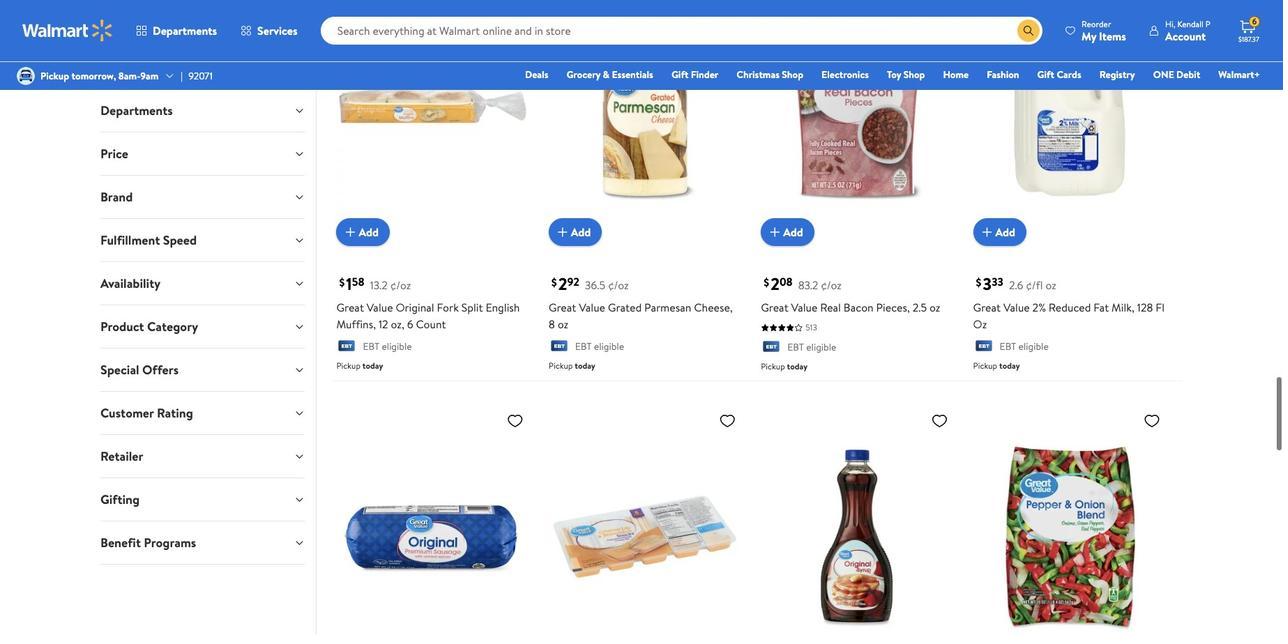 Task type: describe. For each thing, give the bounding box(es) containing it.
special offers tab
[[89, 349, 316, 391]]

one debit link
[[1147, 67, 1207, 82]]

add for 3
[[996, 224, 1016, 240]]

eligible for 1
[[382, 340, 412, 354]]

grocery & essentials
[[567, 68, 653, 82]]

36.5
[[585, 278, 606, 293]]

¢/oz for 2
[[608, 278, 629, 293]]

12
[[379, 317, 388, 332]]

fulfillment
[[100, 232, 160, 249]]

value for $ 2 08 83.2 ¢/oz great value real bacon pieces, 2.5 oz
[[791, 300, 818, 315]]

walmart image
[[22, 20, 113, 42]]

3 add from the left
[[783, 224, 803, 240]]

original
[[396, 300, 434, 315]]

offers
[[142, 361, 179, 379]]

toy shop
[[887, 68, 925, 82]]

customer
[[100, 405, 154, 422]]

items
[[1099, 28, 1126, 44]]

departments inside popup button
[[153, 23, 217, 38]]

great value original syrup, 24 oz image
[[761, 407, 954, 635]]

one
[[1153, 68, 1174, 82]]

ebt for 1
[[363, 340, 379, 354]]

electronics link
[[815, 67, 875, 82]]

0 horizontal spatial ebt image
[[549, 341, 570, 355]]

great value cheese dip & breadsticks snacks, 1 oz, 5 count image
[[549, 407, 742, 635]]

great value frozen pepper & onion blend, 20 oz bag image
[[973, 407, 1166, 635]]

ebt eligible down 513
[[788, 340, 837, 354]]

value inside $ 3 33 2.6 ¢/fl oz great value 2% reduced fat milk, 128 fl oz
[[1004, 300, 1030, 315]]

gift cards
[[1038, 68, 1082, 82]]

ebt image for 1
[[336, 341, 357, 355]]

today for 3
[[999, 360, 1020, 372]]

83.2
[[798, 278, 818, 293]]

add to favorites list, great value cheese dip & breadsticks snacks, 1 oz, 5 count image
[[719, 412, 736, 430]]

registry link
[[1093, 67, 1142, 82]]

oz for $ 2 92 36.5 ¢/oz great value grated parmesan cheese, 8 oz
[[558, 317, 568, 332]]

ebt eligible for 2
[[575, 340, 624, 354]]

$ 2 92 36.5 ¢/oz great value grated parmesan cheese, 8 oz
[[549, 272, 733, 332]]

retailer
[[100, 448, 143, 465]]

ebt down 83.2
[[788, 340, 804, 354]]

pickup today for 3
[[973, 360, 1020, 372]]

benefit
[[100, 534, 141, 552]]

3 add to cart image from the left
[[767, 224, 783, 241]]

brand
[[100, 188, 133, 206]]

$187.37
[[1239, 34, 1260, 44]]

reorder
[[1082, 18, 1111, 30]]

cards
[[1057, 68, 1082, 82]]

today for 2
[[575, 360, 596, 372]]

special offers
[[100, 361, 179, 379]]

$ for 3
[[976, 275, 982, 290]]

search icon image
[[1023, 25, 1034, 36]]

value for $ 1 58 13.2 ¢/oz great value original fork split english muffins, 12 oz, 6 count
[[367, 300, 393, 315]]

¢/oz inside $ 2 08 83.2 ¢/oz great value real bacon pieces, 2.5 oz
[[821, 278, 842, 293]]

9am
[[140, 69, 159, 83]]

count
[[416, 317, 446, 332]]

$ for 1
[[339, 275, 345, 290]]

availability button
[[89, 262, 316, 305]]

great for $ 2 08 83.2 ¢/oz great value real bacon pieces, 2.5 oz
[[761, 300, 789, 315]]

reorder my items
[[1082, 18, 1126, 44]]

pickup for 3
[[973, 360, 997, 372]]

pieces,
[[876, 300, 910, 315]]

Walmart Site-Wide search field
[[321, 17, 1043, 45]]

walmart+
[[1219, 68, 1260, 82]]

split
[[462, 300, 483, 315]]

fulfillment speed
[[100, 232, 197, 249]]

&
[[603, 68, 610, 82]]

oz,
[[391, 317, 404, 332]]

price tab
[[89, 133, 316, 175]]

3 add button from the left
[[761, 218, 814, 246]]

p
[[1206, 18, 1211, 30]]

today for 1
[[363, 360, 383, 372]]

Search search field
[[321, 17, 1043, 45]]

milk,
[[1112, 300, 1135, 315]]

2.6
[[1009, 278, 1023, 293]]

| 92071
[[181, 69, 213, 83]]

great inside $ 3 33 2.6 ¢/fl oz great value 2% reduced fat milk, 128 fl oz
[[973, 300, 1001, 315]]

eligible down 513
[[806, 340, 837, 354]]

$ 3 33 2.6 ¢/fl oz great value 2% reduced fat milk, 128 fl oz
[[973, 272, 1165, 332]]

08
[[780, 274, 793, 290]]

availability
[[100, 275, 161, 292]]

add button for 1
[[336, 218, 390, 246]]

2%
[[1033, 300, 1046, 315]]

pickup today for 2
[[549, 360, 596, 372]]

product
[[100, 318, 144, 335]]

benefit programs
[[100, 534, 196, 552]]

english
[[486, 300, 520, 315]]

6 inside 6 $187.37
[[1252, 15, 1257, 27]]

great value grated parmesan cheese, 8 oz image
[[549, 0, 742, 235]]

ebt for 3
[[1000, 340, 1016, 354]]

price button
[[89, 133, 316, 175]]

debit
[[1177, 68, 1201, 82]]

one debit
[[1153, 68, 1201, 82]]

great value original premium sausage roll, 16 oz image
[[336, 407, 529, 635]]

price
[[100, 145, 128, 163]]

pickup today down 513
[[761, 361, 808, 373]]

great value original fork split english muffins, 12 oz, 6 count image
[[336, 0, 529, 235]]

add to cart image for 2
[[554, 224, 571, 241]]

christmas
[[737, 68, 780, 82]]

add to cart image for 1
[[342, 224, 359, 241]]

33
[[992, 274, 1004, 290]]

my
[[1082, 28, 1097, 44]]

eligible for 2
[[594, 340, 624, 354]]

kendall
[[1178, 18, 1204, 30]]

ebt image for 3
[[973, 341, 994, 355]]

gifting tab
[[89, 478, 316, 521]]

6 $187.37
[[1239, 15, 1260, 44]]

retailer tab
[[89, 435, 316, 478]]

walmart+ link
[[1212, 67, 1267, 82]]

grocery & essentials link
[[560, 67, 660, 82]]

bacon
[[844, 300, 874, 315]]

retailer button
[[89, 435, 316, 478]]

hi,
[[1165, 18, 1176, 30]]



Task type: vqa. For each thing, say whether or not it's contained in the screenshot.


Task type: locate. For each thing, give the bounding box(es) containing it.
|
[[181, 69, 183, 83]]

eligible down the oz,
[[382, 340, 412, 354]]

2 for $ 2 92 36.5 ¢/oz great value grated parmesan cheese, 8 oz
[[558, 272, 567, 296]]

real
[[820, 300, 841, 315]]

pickup for 1
[[336, 360, 361, 372]]

shop
[[782, 68, 804, 82], [904, 68, 925, 82]]

eligible down 2%
[[1019, 340, 1049, 354]]

1 horizontal spatial 6
[[1252, 15, 1257, 27]]

category
[[147, 318, 198, 335]]

shop right christmas
[[782, 68, 804, 82]]

special offers button
[[89, 349, 316, 391]]

add for 1
[[359, 224, 379, 240]]

0 horizontal spatial shop
[[782, 68, 804, 82]]

gift
[[672, 68, 689, 82], [1038, 68, 1055, 82]]

add
[[359, 224, 379, 240], [571, 224, 591, 240], [783, 224, 803, 240], [996, 224, 1016, 240]]

departments inside dropdown button
[[100, 102, 173, 119]]

1 vertical spatial oz
[[930, 300, 940, 315]]

1 vertical spatial departments
[[100, 102, 173, 119]]

customer rating button
[[89, 392, 316, 435]]

1 add button from the left
[[336, 218, 390, 246]]

0 horizontal spatial gift
[[672, 68, 689, 82]]

1 horizontal spatial 2
[[771, 272, 780, 296]]

great up 8
[[549, 300, 576, 315]]

gift cards link
[[1031, 67, 1088, 82]]

value inside $ 2 92 36.5 ¢/oz great value grated parmesan cheese, 8 oz
[[579, 300, 605, 315]]

1 $ from the left
[[339, 275, 345, 290]]

parmesan
[[645, 300, 691, 315]]

great inside $ 1 58 13.2 ¢/oz great value original fork split english muffins, 12 oz, 6 count
[[336, 300, 364, 315]]

2 $ from the left
[[552, 275, 557, 290]]

deals
[[525, 68, 549, 82]]

pickup today down 8
[[549, 360, 596, 372]]

great up oz
[[973, 300, 1001, 315]]

pickup today down oz
[[973, 360, 1020, 372]]

$ 2 08 83.2 ¢/oz great value real bacon pieces, 2.5 oz
[[761, 272, 940, 315]]

oz inside $ 2 08 83.2 ¢/oz great value real bacon pieces, 2.5 oz
[[930, 300, 940, 315]]

reduced
[[1049, 300, 1091, 315]]

2 for $ 2 08 83.2 ¢/oz great value real bacon pieces, 2.5 oz
[[771, 272, 780, 296]]

¢/fl
[[1026, 278, 1043, 293]]

value for $ 2 92 36.5 ¢/oz great value grated parmesan cheese, 8 oz
[[579, 300, 605, 315]]

add up 92
[[571, 224, 591, 240]]

1 horizontal spatial add to cart image
[[554, 224, 571, 241]]

ebt image down 8
[[549, 341, 570, 355]]

6 inside $ 1 58 13.2 ¢/oz great value original fork split english muffins, 12 oz, 6 count
[[407, 317, 413, 332]]

pickup today down muffins,
[[336, 360, 383, 372]]

2 add from the left
[[571, 224, 591, 240]]

rating
[[157, 405, 193, 422]]

ebt eligible down 12 at the left of page
[[363, 340, 412, 354]]

add button up 92
[[549, 218, 602, 246]]

essentials
[[612, 68, 653, 82]]

departments button
[[124, 14, 229, 47]]

1 value from the left
[[367, 300, 393, 315]]

home link
[[937, 67, 975, 82]]

add to cart image up 92
[[554, 224, 571, 241]]

ebt eligible
[[363, 340, 412, 354], [575, 340, 624, 354], [1000, 340, 1049, 354], [788, 340, 837, 354]]

2 ¢/oz from the left
[[608, 278, 629, 293]]

6 right the oz,
[[407, 317, 413, 332]]

oz right ¢/fl
[[1046, 278, 1057, 293]]

ebt eligible down 2%
[[1000, 340, 1049, 354]]

services button
[[229, 14, 309, 47]]

2 horizontal spatial add to cart image
[[767, 224, 783, 241]]

1 horizontal spatial ebt image
[[973, 341, 994, 355]]

eligible
[[382, 340, 412, 354], [594, 340, 624, 354], [1019, 340, 1049, 354], [806, 340, 837, 354]]

add button up 58
[[336, 218, 390, 246]]

ebt image down 08
[[761, 341, 782, 355]]

$ 1 58 13.2 ¢/oz great value original fork split english muffins, 12 oz, 6 count
[[336, 272, 520, 332]]

0 horizontal spatial add to cart image
[[342, 224, 359, 241]]

0 horizontal spatial ¢/oz
[[390, 278, 411, 293]]

add to favorites list, great value original syrup, 24 oz image
[[932, 412, 948, 430]]

1 great from the left
[[336, 300, 364, 315]]

$ inside $ 3 33 2.6 ¢/fl oz great value 2% reduced fat milk, 128 fl oz
[[976, 275, 982, 290]]

home
[[943, 68, 969, 82]]

ebt down 12 at the left of page
[[363, 340, 379, 354]]

¢/oz right 13.2
[[390, 278, 411, 293]]

brand tab
[[89, 176, 316, 218]]

value up 513
[[791, 300, 818, 315]]

ebt image down oz
[[973, 341, 994, 355]]

add up 58
[[359, 224, 379, 240]]

departments button
[[89, 89, 316, 132]]

oz right 8
[[558, 317, 568, 332]]

value inside $ 1 58 13.2 ¢/oz great value original fork split english muffins, 12 oz, 6 count
[[367, 300, 393, 315]]

departments tab
[[89, 89, 316, 132]]

¢/oz inside $ 1 58 13.2 ¢/oz great value original fork split english muffins, 12 oz, 6 count
[[390, 278, 411, 293]]

eligible for 3
[[1019, 340, 1049, 354]]

1 ebt image from the left
[[336, 341, 357, 355]]

ebt image down muffins,
[[336, 341, 357, 355]]

special
[[100, 361, 139, 379]]

add button for 2
[[549, 218, 602, 246]]

fulfillment speed button
[[89, 219, 316, 262]]

fulfillment speed tab
[[89, 219, 316, 262]]

ebt image
[[336, 341, 357, 355], [973, 341, 994, 355]]

4 add button from the left
[[973, 218, 1027, 246]]

6 up $187.37
[[1252, 15, 1257, 27]]

$ for 2
[[552, 275, 557, 290]]

3
[[983, 272, 992, 296]]

gift left finder
[[672, 68, 689, 82]]

fat
[[1094, 300, 1109, 315]]

great inside $ 2 92 36.5 ¢/oz great value grated parmesan cheese, 8 oz
[[549, 300, 576, 315]]

ebt down 36.5
[[575, 340, 592, 354]]

oz inside $ 2 92 36.5 ¢/oz great value grated parmesan cheese, 8 oz
[[558, 317, 568, 332]]

2 ebt image from the left
[[973, 341, 994, 355]]

value inside $ 2 08 83.2 ¢/oz great value real bacon pieces, 2.5 oz
[[791, 300, 818, 315]]

ebt image
[[549, 341, 570, 355], [761, 341, 782, 355]]

great inside $ 2 08 83.2 ¢/oz great value real bacon pieces, 2.5 oz
[[761, 300, 789, 315]]

add to favorites list, great value original premium sausage roll, 16 oz image
[[507, 412, 524, 430]]

christmas shop
[[737, 68, 804, 82]]

shop for christmas shop
[[782, 68, 804, 82]]

$ inside $ 2 08 83.2 ¢/oz great value real bacon pieces, 2.5 oz
[[764, 275, 769, 290]]

departments up '|'
[[153, 23, 217, 38]]

deals link
[[519, 67, 555, 82]]

$ left 3
[[976, 275, 982, 290]]

shop right toy
[[904, 68, 925, 82]]

1
[[346, 272, 352, 296]]

1 horizontal spatial oz
[[930, 300, 940, 315]]

gift for gift cards
[[1038, 68, 1055, 82]]

8
[[549, 317, 555, 332]]

gift for gift finder
[[672, 68, 689, 82]]

add to cart image
[[342, 224, 359, 241], [554, 224, 571, 241], [767, 224, 783, 241]]

13.2
[[370, 278, 388, 293]]

great for $ 2 92 36.5 ¢/oz great value grated parmesan cheese, 8 oz
[[549, 300, 576, 315]]

value down 36.5
[[579, 300, 605, 315]]

grocery
[[567, 68, 601, 82]]

ebt eligible for 1
[[363, 340, 412, 354]]

pickup today for 1
[[336, 360, 383, 372]]

pickup
[[40, 69, 69, 83], [336, 360, 361, 372], [549, 360, 573, 372], [973, 360, 997, 372], [761, 361, 785, 373]]

departments down 8am-
[[100, 102, 173, 119]]

value
[[367, 300, 393, 315], [579, 300, 605, 315], [791, 300, 818, 315], [1004, 300, 1030, 315]]

add up 08
[[783, 224, 803, 240]]

1 horizontal spatial shop
[[904, 68, 925, 82]]

add button up 08
[[761, 218, 814, 246]]

2 shop from the left
[[904, 68, 925, 82]]

gifting
[[100, 491, 140, 508]]

benefit programs button
[[89, 522, 316, 564]]

¢/oz inside $ 2 92 36.5 ¢/oz great value grated parmesan cheese, 8 oz
[[608, 278, 629, 293]]

registry
[[1100, 68, 1135, 82]]

add to favorites list, great value frozen pepper & onion blend, 20 oz bag image
[[1144, 412, 1161, 430]]

2 add button from the left
[[549, 218, 602, 246]]

account
[[1165, 28, 1206, 44]]

customer rating tab
[[89, 392, 316, 435]]

ebt for 2
[[575, 340, 592, 354]]

0 horizontal spatial ebt image
[[336, 341, 357, 355]]

great down 08
[[761, 300, 789, 315]]

benefit programs tab
[[89, 522, 316, 564]]

1 gift from the left
[[672, 68, 689, 82]]

great value 2% reduced fat milk, 128 fl oz image
[[973, 0, 1166, 235]]

2 great from the left
[[549, 300, 576, 315]]

2 horizontal spatial ¢/oz
[[821, 278, 842, 293]]

product category button
[[89, 305, 316, 348]]

3 $ from the left
[[764, 275, 769, 290]]

1 2 from the left
[[558, 272, 567, 296]]

ebt eligible for 3
[[1000, 340, 1049, 354]]

value down 2.6
[[1004, 300, 1030, 315]]

0 vertical spatial 6
[[1252, 15, 1257, 27]]

1 add from the left
[[359, 224, 379, 240]]

electronics
[[822, 68, 869, 82]]

toy shop link
[[881, 67, 931, 82]]

2 inside $ 2 92 36.5 ¢/oz great value grated parmesan cheese, 8 oz
[[558, 272, 567, 296]]

product category tab
[[89, 305, 316, 348]]

hi, kendall p account
[[1165, 18, 1211, 44]]

1 horizontal spatial ebt image
[[761, 341, 782, 355]]

 image
[[17, 67, 35, 85]]

¢/oz up "real"
[[821, 278, 842, 293]]

1 shop from the left
[[782, 68, 804, 82]]

programs
[[144, 534, 196, 552]]

great value real bacon pieces, 2.5 oz image
[[761, 0, 954, 235]]

add button
[[336, 218, 390, 246], [549, 218, 602, 246], [761, 218, 814, 246], [973, 218, 1027, 246]]

ebt eligible down grated
[[575, 340, 624, 354]]

3 great from the left
[[761, 300, 789, 315]]

great up muffins,
[[336, 300, 364, 315]]

speed
[[163, 232, 197, 249]]

cheese,
[[694, 300, 733, 315]]

$ left 08
[[764, 275, 769, 290]]

$ inside $ 1 58 13.2 ¢/oz great value original fork split english muffins, 12 oz, 6 count
[[339, 275, 345, 290]]

¢/oz for 1
[[390, 278, 411, 293]]

add button for 3
[[973, 218, 1027, 246]]

ebt down 2.6
[[1000, 340, 1016, 354]]

1 horizontal spatial gift
[[1038, 68, 1055, 82]]

pickup tomorrow, 8am-9am
[[40, 69, 159, 83]]

$ left 1
[[339, 275, 345, 290]]

2.5
[[913, 300, 927, 315]]

1 add to cart image from the left
[[342, 224, 359, 241]]

oz inside $ 3 33 2.6 ¢/fl oz great value 2% reduced fat milk, 128 fl oz
[[1046, 278, 1057, 293]]

¢/oz
[[390, 278, 411, 293], [608, 278, 629, 293], [821, 278, 842, 293]]

$ left 92
[[552, 275, 557, 290]]

add for 2
[[571, 224, 591, 240]]

2 add to cart image from the left
[[554, 224, 571, 241]]

6
[[1252, 15, 1257, 27], [407, 317, 413, 332]]

0 vertical spatial departments
[[153, 23, 217, 38]]

513
[[806, 322, 817, 333]]

0 vertical spatial oz
[[1046, 278, 1057, 293]]

add button up 33
[[973, 218, 1027, 246]]

1 ¢/oz from the left
[[390, 278, 411, 293]]

8am-
[[118, 69, 140, 83]]

gift finder link
[[665, 67, 725, 82]]

customer rating
[[100, 405, 193, 422]]

availability tab
[[89, 262, 316, 305]]

toy
[[887, 68, 901, 82]]

shop for toy shop
[[904, 68, 925, 82]]

product category
[[100, 318, 198, 335]]

great for $ 1 58 13.2 ¢/oz great value original fork split english muffins, 12 oz, 6 count
[[336, 300, 364, 315]]

great
[[336, 300, 364, 315], [549, 300, 576, 315], [761, 300, 789, 315], [973, 300, 1001, 315]]

fashion
[[987, 68, 1019, 82]]

4 value from the left
[[1004, 300, 1030, 315]]

gifting button
[[89, 478, 316, 521]]

58
[[352, 274, 365, 290]]

4 great from the left
[[973, 300, 1001, 315]]

128
[[1137, 300, 1153, 315]]

$ inside $ 2 92 36.5 ¢/oz great value grated parmesan cheese, 8 oz
[[552, 275, 557, 290]]

finder
[[691, 68, 719, 82]]

add to cart image
[[979, 224, 996, 241]]

2 horizontal spatial oz
[[1046, 278, 1057, 293]]

4 $ from the left
[[976, 275, 982, 290]]

2 left 36.5
[[558, 272, 567, 296]]

add to cart image up 58
[[342, 224, 359, 241]]

0 horizontal spatial 2
[[558, 272, 567, 296]]

oz for $ 2 08 83.2 ¢/oz great value real bacon pieces, 2.5 oz
[[930, 300, 940, 315]]

fl
[[1156, 300, 1165, 315]]

2 inside $ 2 08 83.2 ¢/oz great value real bacon pieces, 2.5 oz
[[771, 272, 780, 296]]

oz right 2.5
[[930, 300, 940, 315]]

fork
[[437, 300, 459, 315]]

2 gift from the left
[[1038, 68, 1055, 82]]

4 add from the left
[[996, 224, 1016, 240]]

gift left cards
[[1038, 68, 1055, 82]]

1 horizontal spatial ¢/oz
[[608, 278, 629, 293]]

0 horizontal spatial oz
[[558, 317, 568, 332]]

services
[[257, 23, 298, 38]]

eligible down grated
[[594, 340, 624, 354]]

¢/oz up grated
[[608, 278, 629, 293]]

today
[[363, 360, 383, 372], [575, 360, 596, 372], [999, 360, 1020, 372], [787, 361, 808, 373]]

3 ¢/oz from the left
[[821, 278, 842, 293]]

2 vertical spatial oz
[[558, 317, 568, 332]]

oz
[[973, 317, 987, 332]]

pickup for 2
[[549, 360, 573, 372]]

2 2 from the left
[[771, 272, 780, 296]]

0 horizontal spatial 6
[[407, 317, 413, 332]]

92
[[567, 274, 579, 290]]

add to cart image up 08
[[767, 224, 783, 241]]

fashion link
[[981, 67, 1026, 82]]

value up 12 at the left of page
[[367, 300, 393, 315]]

3 value from the left
[[791, 300, 818, 315]]

2 left 83.2
[[771, 272, 780, 296]]

add up 33
[[996, 224, 1016, 240]]

92071
[[188, 69, 213, 83]]

1 vertical spatial 6
[[407, 317, 413, 332]]

2 value from the left
[[579, 300, 605, 315]]



